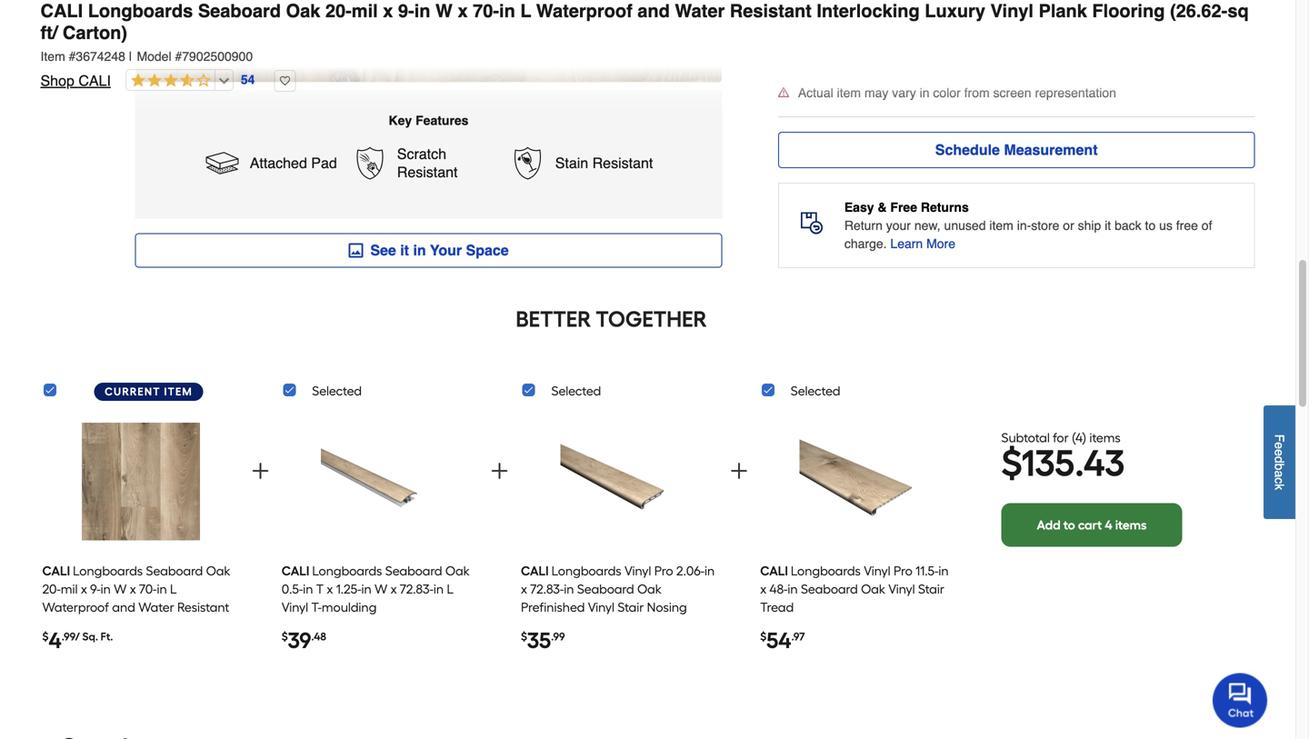 Task type: locate. For each thing, give the bounding box(es) containing it.
luxury up the actual item may vary in color from screen representation
[[925, 0, 986, 21]]

scratch resistant
[[397, 146, 458, 181]]

plus image
[[489, 460, 511, 482], [729, 460, 750, 482]]

longboards inside cali longboards seaboard oak 20-mil x 9-in w x 70-in l waterproof and water resistant interlocking luxury vinyl plank flooring (26.62-sq ft/ carton) item # 3674248 | model # 7902500900
[[88, 0, 193, 21]]

longboards up 1.25-
[[312, 563, 382, 579]]

2 horizontal spatial selected
[[791, 383, 841, 399]]

waterproof inside longboards seaboard oak 20-mil x 9-in w x 70-in l waterproof and water resistant interlocking luxury vinyl plank flooring (26.62-sq ft/ carton)
[[42, 600, 109, 615]]

2 horizontal spatial w
[[436, 0, 453, 21]]

1 vertical spatial mil
[[61, 582, 78, 597]]

)
[[1083, 430, 1087, 446]]

1 horizontal spatial ft/
[[146, 636, 160, 652]]

water inside cali longboards seaboard oak 20-mil x 9-in w x 70-in l waterproof and water resistant interlocking luxury vinyl plank flooring (26.62-sq ft/ carton) item # 3674248 | model # 7902500900
[[675, 0, 725, 21]]

to
[[1146, 218, 1156, 233], [1064, 518, 1076, 533]]

11.5-
[[916, 563, 939, 579]]

1 horizontal spatial selected
[[552, 383, 601, 399]]

learn more
[[891, 236, 956, 251]]

e up d
[[1273, 442, 1288, 449]]

oak inside longboards vinyl pro 2.06-in x 72.83-in seaboard oak prefinished vinyl stair nosing
[[638, 582, 662, 597]]

2 plus image from the left
[[729, 460, 750, 482]]

0 vertical spatial to
[[1146, 218, 1156, 233]]

39 list item
[[282, 409, 479, 679]]

e
[[1273, 442, 1288, 449], [1273, 449, 1288, 456]]

2 e from the top
[[1273, 449, 1288, 456]]

carton) inside longboards seaboard oak 20-mil x 9-in w x 70-in l waterproof and water resistant interlocking luxury vinyl plank flooring (26.62-sq ft/ carton)
[[163, 636, 208, 652]]

1 vertical spatial sq
[[129, 636, 143, 652]]

free
[[891, 200, 918, 214]]

schedule measurement button
[[779, 132, 1256, 168]]

1 horizontal spatial plus image
[[729, 460, 750, 482]]

l inside cali longboards seaboard oak 20-mil x 9-in w x 70-in l waterproof and water resistant interlocking luxury vinyl plank flooring (26.62-sq ft/ carton) item # 3674248 | model # 7902500900
[[521, 0, 532, 21]]

cali up 48-
[[761, 563, 788, 579]]

l for waterproof
[[521, 0, 532, 21]]

1 horizontal spatial flooring
[[1093, 0, 1166, 21]]

l inside longboards seaboard oak 20-mil x 9-in w x 70-in l waterproof and water resistant interlocking luxury vinyl plank flooring (26.62-sq ft/ carton)
[[170, 582, 177, 597]]

stair down 11.5-
[[919, 582, 945, 597]]

$ inside $ 54 .97
[[761, 630, 767, 643]]

54 down tread
[[767, 627, 792, 654]]

resistant inside longboards seaboard oak 20-mil x 9-in w x 70-in l waterproof and water resistant interlocking luxury vinyl plank flooring (26.62-sq ft/ carton)
[[177, 600, 229, 615]]

# right 'item'
[[69, 49, 76, 64]]

$ down tread
[[761, 630, 767, 643]]

pro left 2.06-
[[655, 563, 674, 579]]

ft/ inside cali longboards seaboard oak 20-mil x 9-in w x 70-in l waterproof and water resistant interlocking luxury vinyl plank flooring (26.62-sq ft/ carton) item # 3674248 | model # 7902500900
[[40, 22, 58, 43]]

1 horizontal spatial l
[[447, 582, 454, 597]]

to right add
[[1064, 518, 1076, 533]]

longboards for 39
[[312, 563, 382, 579]]

1 selected from the left
[[312, 383, 362, 399]]

$ inside $ 39 .48
[[282, 630, 288, 643]]

0 vertical spatial stair
[[919, 582, 945, 597]]

sq inside cali longboards seaboard oak 20-mil x 9-in w x 70-in l waterproof and water resistant interlocking luxury vinyl plank flooring (26.62-sq ft/ carton) item # 3674248 | model # 7902500900
[[1228, 0, 1250, 21]]

x inside the longboards vinyl pro 11.5-in x 48-in seaboard oak vinyl stair tread
[[761, 582, 767, 597]]

&
[[878, 200, 887, 214]]

0 horizontal spatial 54
[[241, 72, 255, 87]]

0 vertical spatial ft/
[[40, 22, 58, 43]]

1 horizontal spatial w
[[375, 582, 388, 597]]

waterproof inside cali longboards seaboard oak 20-mil x 9-in w x 70-in l waterproof and water resistant interlocking luxury vinyl plank flooring (26.62-sq ft/ carton) item # 3674248 | model # 7902500900
[[537, 0, 633, 21]]

vary
[[893, 85, 917, 100]]

$ inside $ 4 .99/ sq. ft.
[[42, 630, 49, 643]]

carton) right the ft.
[[163, 636, 208, 652]]

stain resistant yes element
[[503, 144, 661, 183]]

1 vertical spatial water
[[138, 600, 174, 615]]

cali longboards seaboard oak 20-mil x 9-in w x 70-in l waterproof and water resistant interlocking luxury vinyl plank flooring (26.62-sq ft/ carton) image
[[82, 416, 200, 548]]

#
[[69, 49, 76, 64], [175, 49, 182, 64]]

item left 'may'
[[837, 85, 862, 100]]

1 horizontal spatial 20-
[[326, 0, 352, 21]]

9- inside cali longboards seaboard oak 20-mil x 9-in w x 70-in l waterproof and water resistant interlocking luxury vinyl plank flooring (26.62-sq ft/ carton) item # 3674248 | model # 7902500900
[[398, 0, 415, 21]]

72.83- up prefinished
[[531, 582, 564, 597]]

0 horizontal spatial luxury
[[112, 618, 151, 633]]

longboards inside longboards vinyl pro 2.06-in x 72.83-in seaboard oak prefinished vinyl stair nosing
[[552, 563, 622, 579]]

0 vertical spatial 70-
[[473, 0, 499, 21]]

and up the ft.
[[112, 600, 135, 615]]

1 vertical spatial items
[[1116, 518, 1148, 533]]

items inside subtotal for ( 4 ) items $ 135 .43
[[1090, 430, 1121, 446]]

0 horizontal spatial 70-
[[139, 582, 157, 597]]

it right ship
[[1105, 218, 1112, 233]]

4 right cart
[[1106, 518, 1113, 533]]

cali down 3674248
[[79, 72, 111, 89]]

3 selected from the left
[[791, 383, 841, 399]]

w for waterproof
[[436, 0, 453, 21]]

1 vertical spatial 70-
[[139, 582, 157, 597]]

ft/ right the ft.
[[146, 636, 160, 652]]

plank inside longboards seaboard oak 20-mil x 9-in w x 70-in l waterproof and water resistant interlocking luxury vinyl plank flooring (26.62-sq ft/ carton)
[[184, 618, 215, 633]]

1 horizontal spatial (26.62-
[[1171, 0, 1228, 21]]

1 vertical spatial 9-
[[90, 582, 101, 597]]

longboards up tread
[[791, 563, 861, 579]]

and up item number 3 6 7 4 2 4 8 and model number 7 9 0 2 5 0 0 9 0 0 "element"
[[638, 0, 670, 21]]

charge.
[[845, 236, 887, 251]]

2 selected from the left
[[552, 383, 601, 399]]

cali inside "4" list item
[[42, 563, 70, 579]]

70- inside longboards seaboard oak 20-mil x 9-in w x 70-in l waterproof and water resistant interlocking luxury vinyl plank flooring (26.62-sq ft/ carton)
[[139, 582, 157, 597]]

1 horizontal spatial pro
[[894, 563, 913, 579]]

1 vertical spatial (26.62-
[[92, 636, 129, 652]]

4 inside list item
[[49, 627, 62, 654]]

cali inside 54 list item
[[761, 563, 788, 579]]

0 vertical spatial items
[[1090, 430, 1121, 446]]

0 horizontal spatial #
[[69, 49, 76, 64]]

waterproof up the .99/
[[42, 600, 109, 615]]

carton) up 3674248
[[63, 22, 127, 43]]

0 horizontal spatial and
[[112, 600, 135, 615]]

0 horizontal spatial selected
[[312, 383, 362, 399]]

0 vertical spatial item
[[837, 85, 862, 100]]

0 horizontal spatial water
[[138, 600, 174, 615]]

1 horizontal spatial carton)
[[163, 636, 208, 652]]

key features
[[389, 113, 469, 128]]

72.83- inside longboards vinyl pro 2.06-in x 72.83-in seaboard oak prefinished vinyl stair nosing
[[531, 582, 564, 597]]

e up b
[[1273, 449, 1288, 456]]

0 horizontal spatial carton)
[[63, 22, 127, 43]]

54 left heart outline 'icon'
[[241, 72, 255, 87]]

1 72.83- from the left
[[400, 582, 434, 597]]

54 list item
[[761, 409, 958, 679]]

seaboard inside the longboards seaboard oak 0.5-in t x 1.25-in w x 72.83-in l vinyl t-moulding
[[385, 563, 443, 579]]

longboards up the ft.
[[73, 563, 143, 579]]

selected for 39
[[312, 383, 362, 399]]

your
[[430, 242, 462, 259]]

attached pad
[[250, 155, 337, 172]]

and inside cali longboards seaboard oak 20-mil x 9-in w x 70-in l waterproof and water resistant interlocking luxury vinyl plank flooring (26.62-sq ft/ carton) item # 3674248 | model # 7902500900
[[638, 0, 670, 21]]

0 vertical spatial sq
[[1228, 0, 1250, 21]]

35 list item
[[521, 409, 718, 679]]

0 horizontal spatial (26.62-
[[92, 636, 129, 652]]

plus image for 39
[[489, 460, 511, 482]]

plank
[[1039, 0, 1088, 21], [184, 618, 215, 633]]

t-
[[311, 600, 322, 615]]

$ left .99
[[521, 630, 528, 643]]

resistant
[[730, 0, 812, 21], [593, 155, 653, 172], [397, 164, 458, 181], [177, 600, 229, 615]]

cali longboards vinyl pro 2.06-in x 72.83-in seaboard oak prefinished vinyl stair nosing image
[[561, 416, 679, 548]]

longboards inside the longboards vinyl pro 11.5-in x 48-in seaboard oak vinyl stair tread
[[791, 563, 861, 579]]

0 vertical spatial it
[[1105, 218, 1112, 233]]

see it in your space button
[[135, 234, 723, 268]]

k
[[1273, 484, 1288, 490]]

selected
[[312, 383, 362, 399], [552, 383, 601, 399], [791, 383, 841, 399]]

0 horizontal spatial 4
[[49, 627, 62, 654]]

# right model
[[175, 49, 182, 64]]

20-
[[326, 0, 352, 21], [42, 582, 61, 597]]

4 inside subtotal for ( 4 ) items $ 135 .43
[[1076, 430, 1083, 446]]

from
[[965, 85, 990, 100]]

2 pro from the left
[[894, 563, 913, 579]]

0 horizontal spatial ft/
[[40, 22, 58, 43]]

$ left for
[[1002, 442, 1022, 485]]

$ inside $ 35 .99
[[521, 630, 528, 643]]

0 horizontal spatial plank
[[184, 618, 215, 633]]

it right see
[[400, 242, 409, 259]]

water inside longboards seaboard oak 20-mil x 9-in w x 70-in l waterproof and water resistant interlocking luxury vinyl plank flooring (26.62-sq ft/ carton)
[[138, 600, 174, 615]]

cali up the .99/
[[42, 563, 70, 579]]

2 vertical spatial 4
[[49, 627, 62, 654]]

0 vertical spatial flooring
[[1093, 0, 1166, 21]]

4 left sq. on the bottom left of page
[[49, 627, 62, 654]]

0 vertical spatial luxury
[[925, 0, 986, 21]]

longboards inside the longboards seaboard oak 0.5-in t x 1.25-in w x 72.83-in l vinyl t-moulding
[[312, 563, 382, 579]]

1 pro from the left
[[655, 563, 674, 579]]

2 72.83- from the left
[[531, 582, 564, 597]]

1 horizontal spatial stair
[[919, 582, 945, 597]]

photos image
[[349, 244, 363, 258]]

1 vertical spatial 54
[[767, 627, 792, 654]]

sq
[[1228, 0, 1250, 21], [129, 636, 143, 652]]

0 horizontal spatial 72.83-
[[400, 582, 434, 597]]

carton) inside cali longboards seaboard oak 20-mil x 9-in w x 70-in l waterproof and water resistant interlocking luxury vinyl plank flooring (26.62-sq ft/ carton) item # 3674248 | model # 7902500900
[[63, 22, 127, 43]]

it inside button
[[400, 242, 409, 259]]

1 horizontal spatial plank
[[1039, 0, 1088, 21]]

nosing
[[647, 600, 687, 615]]

Stepper number input field with increment and decrement buttons number field
[[828, 14, 879, 65]]

ft/ up 'item'
[[40, 22, 58, 43]]

70- inside cali longboards seaboard oak 20-mil x 9-in w x 70-in l waterproof and water resistant interlocking luxury vinyl plank flooring (26.62-sq ft/ carton) item # 3674248 | model # 7902500900
[[473, 0, 499, 21]]

1 horizontal spatial #
[[175, 49, 182, 64]]

seaboard inside longboards seaboard oak 20-mil x 9-in w x 70-in l waterproof and water resistant interlocking luxury vinyl plank flooring (26.62-sq ft/ carton)
[[146, 563, 203, 579]]

0 vertical spatial carton)
[[63, 22, 127, 43]]

returns
[[921, 200, 969, 214]]

pro inside longboards vinyl pro 2.06-in x 72.83-in seaboard oak prefinished vinyl stair nosing
[[655, 563, 674, 579]]

7902500900
[[182, 49, 253, 64]]

longboards for 35
[[552, 563, 622, 579]]

0 horizontal spatial flooring
[[42, 636, 89, 652]]

$ left .48
[[282, 630, 288, 643]]

54 inside list item
[[767, 627, 792, 654]]

0 vertical spatial 9-
[[398, 0, 415, 21]]

mil
[[352, 0, 378, 21], [61, 582, 78, 597]]

72.83- right 1.25-
[[400, 582, 434, 597]]

f e e d b a c k button
[[1264, 406, 1296, 519]]

your
[[887, 218, 911, 233]]

4 right for
[[1076, 430, 1083, 446]]

luxury right sq. on the bottom left of page
[[112, 618, 151, 633]]

1 vertical spatial waterproof
[[42, 600, 109, 615]]

cali inside 39 list item
[[282, 563, 310, 579]]

1 horizontal spatial waterproof
[[537, 0, 633, 21]]

w inside cali longboards seaboard oak 20-mil x 9-in w x 70-in l waterproof and water resistant interlocking luxury vinyl plank flooring (26.62-sq ft/ carton) item # 3674248 | model # 7902500900
[[436, 0, 453, 21]]

0 horizontal spatial sq
[[129, 636, 143, 652]]

72.83-
[[400, 582, 434, 597], [531, 582, 564, 597]]

0 horizontal spatial 20-
[[42, 582, 61, 597]]

seaboard inside longboards vinyl pro 2.06-in x 72.83-in seaboard oak prefinished vinyl stair nosing
[[577, 582, 635, 597]]

longboards up | at the top left of the page
[[88, 0, 193, 21]]

35
[[528, 627, 551, 654]]

2 horizontal spatial l
[[521, 0, 532, 21]]

item number 3 6 7 4 2 4 8 and model number 7 9 0 2 5 0 0 9 0 0 element
[[40, 47, 1256, 65]]

seaboard inside the longboards vinyl pro 11.5-in x 48-in seaboard oak vinyl stair tread
[[801, 582, 858, 597]]

0 horizontal spatial pro
[[655, 563, 674, 579]]

1 vertical spatial 4
[[1106, 518, 1113, 533]]

0 horizontal spatial l
[[170, 582, 177, 597]]

0 vertical spatial waterproof
[[537, 0, 633, 21]]

cali for 4
[[42, 563, 70, 579]]

in
[[415, 0, 431, 21], [499, 0, 516, 21], [920, 85, 930, 100], [413, 242, 426, 259], [705, 563, 715, 579], [939, 563, 949, 579], [101, 582, 111, 597], [157, 582, 167, 597], [303, 582, 313, 597], [362, 582, 372, 597], [434, 582, 444, 597], [564, 582, 574, 597], [788, 582, 798, 597]]

cali longboards vinyl pro 11.5-in x 48-in seaboard oak vinyl stair tread image
[[800, 416, 918, 548]]

interlocking inside cali longboards seaboard oak 20-mil x 9-in w x 70-in l waterproof and water resistant interlocking luxury vinyl plank flooring (26.62-sq ft/ carton) item # 3674248 | model # 7902500900
[[817, 0, 920, 21]]

1 vertical spatial flooring
[[42, 636, 89, 652]]

and inside longboards seaboard oak 20-mil x 9-in w x 70-in l waterproof and water resistant interlocking luxury vinyl plank flooring (26.62-sq ft/ carton)
[[112, 600, 135, 615]]

$ for 39
[[282, 630, 288, 643]]

135
[[1022, 442, 1075, 485]]

flooring inside longboards seaboard oak 20-mil x 9-in w x 70-in l waterproof and water resistant interlocking luxury vinyl plank flooring (26.62-sq ft/ carton)
[[42, 636, 89, 652]]

ft/ inside longboards seaboard oak 20-mil x 9-in w x 70-in l waterproof and water resistant interlocking luxury vinyl plank flooring (26.62-sq ft/ carton)
[[146, 636, 160, 652]]

1 vertical spatial plank
[[184, 618, 215, 633]]

0 horizontal spatial item
[[837, 85, 862, 100]]

1 horizontal spatial it
[[1105, 218, 1112, 233]]

unused
[[945, 218, 987, 233]]

0 horizontal spatial stair
[[618, 600, 644, 615]]

1 vertical spatial luxury
[[112, 618, 151, 633]]

stair
[[919, 582, 945, 597], [618, 600, 644, 615]]

$ inside subtotal for ( 4 ) items $ 135 .43
[[1002, 442, 1022, 485]]

0 horizontal spatial waterproof
[[42, 600, 109, 615]]

stair left nosing
[[618, 600, 644, 615]]

back
[[1115, 218, 1142, 233]]

(26.62- inside cali longboards seaboard oak 20-mil x 9-in w x 70-in l waterproof and water resistant interlocking luxury vinyl plank flooring (26.62-sq ft/ carton) item # 3674248 | model # 7902500900
[[1171, 0, 1228, 21]]

carton)
[[63, 22, 127, 43], [163, 636, 208, 652]]

(
[[1072, 430, 1076, 446]]

0 horizontal spatial w
[[114, 582, 127, 597]]

1 vertical spatial and
[[112, 600, 135, 615]]

interlocking inside longboards seaboard oak 20-mil x 9-in w x 70-in l waterproof and water resistant interlocking luxury vinyl plank flooring (26.62-sq ft/ carton)
[[42, 618, 109, 633]]

oak inside longboards seaboard oak 20-mil x 9-in w x 70-in l waterproof and water resistant interlocking luxury vinyl plank flooring (26.62-sq ft/ carton)
[[206, 563, 231, 579]]

1 vertical spatial interlocking
[[42, 618, 109, 633]]

interlocking
[[817, 0, 920, 21], [42, 618, 109, 633]]

1 horizontal spatial 54
[[767, 627, 792, 654]]

together
[[596, 306, 707, 332]]

selected for 54
[[791, 383, 841, 399]]

to inside easy & free returns return your new, unused item in-store or ship it back to us free of charge.
[[1146, 218, 1156, 233]]

4 list item
[[42, 409, 239, 679]]

1 horizontal spatial to
[[1146, 218, 1156, 233]]

0 horizontal spatial it
[[400, 242, 409, 259]]

l inside the longboards seaboard oak 0.5-in t x 1.25-in w x 72.83-in l vinyl t-moulding
[[447, 582, 454, 597]]

0 vertical spatial 4
[[1076, 430, 1083, 446]]

attached pad yes element
[[197, 144, 345, 183]]

oak inside cali longboards seaboard oak 20-mil x 9-in w x 70-in l waterproof and water resistant interlocking luxury vinyl plank flooring (26.62-sq ft/ carton) item # 3674248 | model # 7902500900
[[286, 0, 320, 21]]

0 vertical spatial plank
[[1039, 0, 1088, 21]]

longboards for 54
[[791, 563, 861, 579]]

cali up 'item'
[[40, 0, 83, 21]]

(26.62-
[[1171, 0, 1228, 21], [92, 636, 129, 652]]

0 vertical spatial 20-
[[326, 0, 352, 21]]

1 vertical spatial item
[[990, 218, 1014, 233]]

item
[[164, 385, 193, 398]]

1 horizontal spatial interlocking
[[817, 0, 920, 21]]

2 horizontal spatial 4
[[1106, 518, 1113, 533]]

pro inside the longboards vinyl pro 11.5-in x 48-in seaboard oak vinyl stair tread
[[894, 563, 913, 579]]

pro left 11.5-
[[894, 563, 913, 579]]

easy & free returns return your new, unused item in-store or ship it back to us free of charge.
[[845, 200, 1213, 251]]

1 e from the top
[[1273, 442, 1288, 449]]

longboards inside longboards seaboard oak 20-mil x 9-in w x 70-in l waterproof and water resistant interlocking luxury vinyl plank flooring (26.62-sq ft/ carton)
[[73, 563, 143, 579]]

cali
[[40, 0, 83, 21], [79, 72, 111, 89], [42, 563, 70, 579], [282, 563, 310, 579], [521, 563, 549, 579], [761, 563, 788, 579]]

oak inside the longboards vinyl pro 11.5-in x 48-in seaboard oak vinyl stair tread
[[862, 582, 886, 597]]

1 horizontal spatial mil
[[352, 0, 378, 21]]

0 vertical spatial (26.62-
[[1171, 0, 1228, 21]]

pro
[[655, 563, 674, 579], [894, 563, 913, 579]]

vinyl inside the longboards seaboard oak 0.5-in t x 1.25-in w x 72.83-in l vinyl t-moulding
[[282, 600, 308, 615]]

ft/
[[40, 22, 58, 43], [146, 636, 160, 652]]

to left us
[[1146, 218, 1156, 233]]

item left in-
[[990, 218, 1014, 233]]

1 vertical spatial carton)
[[163, 636, 208, 652]]

cali inside 35 list item
[[521, 563, 549, 579]]

1 vertical spatial ft/
[[146, 636, 160, 652]]

0 vertical spatial interlocking
[[817, 0, 920, 21]]

70-
[[473, 0, 499, 21], [139, 582, 157, 597]]

4 for subtotal for ( 4 ) items $ 135 .43
[[1076, 430, 1083, 446]]

cali for 35
[[521, 563, 549, 579]]

longboards up prefinished
[[552, 563, 622, 579]]

1 horizontal spatial 70-
[[473, 0, 499, 21]]

1 horizontal spatial item
[[990, 218, 1014, 233]]

9-
[[398, 0, 415, 21], [90, 582, 101, 597]]

.99/
[[62, 630, 80, 643]]

c
[[1273, 478, 1288, 484]]

cali up prefinished
[[521, 563, 549, 579]]

0 vertical spatial mil
[[352, 0, 378, 21]]

1 horizontal spatial 72.83-
[[531, 582, 564, 597]]

tread
[[761, 600, 794, 615]]

1 vertical spatial stair
[[618, 600, 644, 615]]

1 vertical spatial it
[[400, 242, 409, 259]]

items
[[1090, 430, 1121, 446], [1116, 518, 1148, 533]]

(26.62- inside longboards seaboard oak 20-mil x 9-in w x 70-in l waterproof and water resistant interlocking luxury vinyl plank flooring (26.62-sq ft/ carton)
[[92, 636, 129, 652]]

1 horizontal spatial and
[[638, 0, 670, 21]]

items right )
[[1090, 430, 1121, 446]]

1 horizontal spatial 9-
[[398, 0, 415, 21]]

may
[[865, 85, 889, 100]]

waterproof up item number 3 6 7 4 2 4 8 and model number 7 9 0 2 5 0 0 9 0 0 "element"
[[537, 0, 633, 21]]

it
[[1105, 218, 1112, 233], [400, 242, 409, 259]]

cali up 0.5-
[[282, 563, 310, 579]]

1 vertical spatial to
[[1064, 518, 1076, 533]]

items right cart
[[1116, 518, 1148, 533]]

0 horizontal spatial mil
[[61, 582, 78, 597]]

4 inside 'link'
[[1106, 518, 1113, 533]]

warning image
[[779, 87, 789, 98]]

1 plus image from the left
[[489, 460, 511, 482]]

1 vertical spatial 20-
[[42, 582, 61, 597]]

0 horizontal spatial interlocking
[[42, 618, 109, 633]]

longboards for 4
[[73, 563, 143, 579]]

x
[[383, 0, 393, 21], [458, 0, 468, 21], [81, 582, 87, 597], [130, 582, 136, 597], [327, 582, 333, 597], [391, 582, 397, 597], [521, 582, 528, 597], [761, 582, 767, 597]]

0 vertical spatial water
[[675, 0, 725, 21]]

mil inside longboards seaboard oak 20-mil x 9-in w x 70-in l waterproof and water resistant interlocking luxury vinyl plank flooring (26.62-sq ft/ carton)
[[61, 582, 78, 597]]

1.25-
[[336, 582, 362, 597]]

0 vertical spatial and
[[638, 0, 670, 21]]

0 horizontal spatial to
[[1064, 518, 1076, 533]]

$ left the .99/
[[42, 630, 49, 643]]

w inside the longboards seaboard oak 0.5-in t x 1.25-in w x 72.83-in l vinyl t-moulding
[[375, 582, 388, 597]]

w for vinyl
[[375, 582, 388, 597]]

1 horizontal spatial luxury
[[925, 0, 986, 21]]

1 horizontal spatial sq
[[1228, 0, 1250, 21]]



Task type: describe. For each thing, give the bounding box(es) containing it.
|
[[129, 49, 132, 64]]

$ 35 .99
[[521, 627, 565, 654]]

better
[[516, 306, 592, 332]]

3674248
[[76, 49, 125, 64]]

ship
[[1079, 218, 1102, 233]]

luxury inside cali longboards seaboard oak 20-mil x 9-in w x 70-in l waterproof and water resistant interlocking luxury vinyl plank flooring (26.62-sq ft/ carton) item # 3674248 | model # 7902500900
[[925, 0, 986, 21]]

vinyl inside longboards seaboard oak 20-mil x 9-in w x 70-in l waterproof and water resistant interlocking luxury vinyl plank flooring (26.62-sq ft/ carton)
[[154, 618, 180, 633]]

subtotal
[[1002, 430, 1050, 446]]

20- inside cali longboards seaboard oak 20-mil x 9-in w x 70-in l waterproof and water resistant interlocking luxury vinyl plank flooring (26.62-sq ft/ carton) item # 3674248 | model # 7902500900
[[326, 0, 352, 21]]

screen
[[994, 85, 1032, 100]]

color
[[934, 85, 961, 100]]

scratch
[[397, 146, 447, 163]]

f e e d b a c k
[[1273, 434, 1288, 490]]

current
[[105, 385, 161, 398]]

3.6 stars image
[[126, 73, 211, 90]]

pro for 35
[[655, 563, 674, 579]]

0 vertical spatial 54
[[241, 72, 255, 87]]

return
[[845, 218, 883, 233]]

shop cali
[[40, 72, 111, 89]]

selected for 35
[[552, 383, 601, 399]]

9- inside longboards seaboard oak 20-mil x 9-in w x 70-in l waterproof and water resistant interlocking luxury vinyl plank flooring (26.62-sq ft/ carton)
[[90, 582, 101, 597]]

us
[[1160, 218, 1173, 233]]

learn
[[891, 236, 924, 251]]

cali for 54
[[761, 563, 788, 579]]

1 # from the left
[[69, 49, 76, 64]]

$ 4 .99/ sq. ft.
[[42, 627, 113, 654]]

cali inside cali longboards seaboard oak 20-mil x 9-in w x 70-in l waterproof and water resistant interlocking luxury vinyl plank flooring (26.62-sq ft/ carton) item # 3674248 | model # 7902500900
[[40, 0, 83, 21]]

add to cart 4 items link
[[1002, 504, 1183, 547]]

better together heading
[[40, 305, 1183, 334]]

items inside 'link'
[[1116, 518, 1148, 533]]

features
[[416, 113, 469, 128]]

plus image
[[250, 460, 271, 482]]

stair inside longboards vinyl pro 2.06-in x 72.83-in seaboard oak prefinished vinyl stair nosing
[[618, 600, 644, 615]]

luxury inside longboards seaboard oak 20-mil x 9-in w x 70-in l waterproof and water resistant interlocking luxury vinyl plank flooring (26.62-sq ft/ carton)
[[112, 618, 151, 633]]

$ 54 .97
[[761, 627, 805, 654]]

schedule measurement
[[936, 141, 1098, 158]]

space
[[466, 242, 509, 259]]

d
[[1273, 456, 1288, 463]]

easy
[[845, 200, 875, 214]]

scratch resistant yes element
[[345, 144, 503, 183]]

$ for 35
[[521, 630, 528, 643]]

more
[[927, 236, 956, 251]]

sq.
[[82, 630, 98, 643]]

.99
[[551, 630, 565, 643]]

mil inside cali longboards seaboard oak 20-mil x 9-in w x 70-in l waterproof and water resistant interlocking luxury vinyl plank flooring (26.62-sq ft/ carton) item # 3674248 | model # 7902500900
[[352, 0, 378, 21]]

add
[[1037, 518, 1061, 533]]

it inside easy & free returns return your new, unused item in-store or ship it back to us free of charge.
[[1105, 218, 1112, 233]]

moulding
[[322, 600, 377, 615]]

b
[[1273, 463, 1288, 471]]

longboards vinyl pro 11.5-in x 48-in seaboard oak vinyl stair tread
[[761, 563, 949, 615]]

resistant inside stain resistant yes element
[[593, 155, 653, 172]]

schedule
[[936, 141, 1001, 158]]

oak inside the longboards seaboard oak 0.5-in t x 1.25-in w x 72.83-in l vinyl t-moulding
[[446, 563, 470, 579]]

subtotal for ( 4 ) items $ 135 .43
[[1002, 430, 1126, 485]]

item
[[40, 49, 65, 64]]

actual
[[799, 85, 834, 100]]

heart outline image
[[274, 70, 296, 92]]

4 for add to cart 4 items
[[1106, 518, 1113, 533]]

cart
[[1079, 518, 1103, 533]]

48-
[[770, 582, 788, 597]]

learn more link
[[891, 234, 956, 253]]

39
[[288, 627, 311, 654]]

cali longboards seaboard oak 0.5-in t x 1.25-in w x 72.83-in l vinyl t-moulding image
[[321, 416, 439, 548]]

in inside button
[[413, 242, 426, 259]]

stair inside the longboards vinyl pro 11.5-in x 48-in seaboard oak vinyl stair tread
[[919, 582, 945, 597]]

20- inside longboards seaboard oak 20-mil x 9-in w x 70-in l waterproof and water resistant interlocking luxury vinyl plank flooring (26.62-sq ft/ carton)
[[42, 582, 61, 597]]

longboards seaboard oak 0.5-in t x 1.25-in w x 72.83-in l vinyl t-moulding
[[282, 563, 470, 615]]

better together
[[516, 306, 707, 332]]

plank inside cali longboards seaboard oak 20-mil x 9-in w x 70-in l waterproof and water resistant interlocking luxury vinyl plank flooring (26.62-sq ft/ carton) item # 3674248 | model # 7902500900
[[1039, 0, 1088, 21]]

resistant inside cali longboards seaboard oak 20-mil x 9-in w x 70-in l waterproof and water resistant interlocking luxury vinyl plank flooring (26.62-sq ft/ carton) item # 3674248 | model # 7902500900
[[730, 0, 812, 21]]

in-
[[1018, 218, 1032, 233]]

$ for 4
[[42, 630, 49, 643]]

seaboard inside cali longboards seaboard oak 20-mil x 9-in w x 70-in l waterproof and water resistant interlocking luxury vinyl plank flooring (26.62-sq ft/ carton) item # 3674248 | model # 7902500900
[[198, 0, 281, 21]]

item inside easy & free returns return your new, unused item in-store or ship it back to us free of charge.
[[990, 218, 1014, 233]]

f
[[1273, 434, 1288, 442]]

longboards seaboard oak 20-mil x 9-in w x 70-in l waterproof and water resistant interlocking luxury vinyl plank flooring (26.62-sq ft/ carton)
[[42, 563, 231, 652]]

actual item may vary in color from screen representation
[[799, 85, 1117, 100]]

resistant inside scratch resistant yes element
[[397, 164, 458, 181]]

x inside longboards vinyl pro 2.06-in x 72.83-in seaboard oak prefinished vinyl stair nosing
[[521, 582, 528, 597]]

model
[[137, 49, 172, 64]]

representation
[[1036, 85, 1117, 100]]

cali for 39
[[282, 563, 310, 579]]

2 # from the left
[[175, 49, 182, 64]]

prefinished
[[521, 600, 585, 615]]

free
[[1177, 218, 1199, 233]]

shop
[[40, 72, 74, 89]]

vinyl inside cali longboards seaboard oak 20-mil x 9-in w x 70-in l waterproof and water resistant interlocking luxury vinyl plank flooring (26.62-sq ft/ carton) item # 3674248 | model # 7902500900
[[991, 0, 1034, 21]]

pro for 54
[[894, 563, 913, 579]]

.97
[[792, 630, 805, 643]]

add to cart 4 items
[[1037, 518, 1148, 533]]

measurement
[[1005, 141, 1098, 158]]

$ 39 .48
[[282, 627, 326, 654]]

t
[[316, 582, 324, 597]]

stain
[[556, 155, 589, 172]]

.48
[[311, 630, 326, 643]]

ft.
[[101, 630, 113, 643]]

longboards vinyl pro 2.06-in x 72.83-in seaboard oak prefinished vinyl stair nosing
[[521, 563, 715, 615]]

current item
[[105, 385, 193, 398]]

or
[[1064, 218, 1075, 233]]

see it in your space link
[[135, 234, 723, 268]]

$ for 54
[[761, 630, 767, 643]]

l for vinyl
[[447, 582, 454, 597]]

for
[[1054, 430, 1069, 446]]

pad
[[311, 155, 337, 172]]

attached
[[250, 155, 307, 172]]

see it in your space
[[371, 242, 509, 259]]

stain resistant
[[556, 155, 653, 172]]

cali longboards seaboard oak 20-mil x 9-in w x 70-in l waterproof and water resistant interlocking luxury vinyl plank flooring (26.62-sq ft/ carton) item # 3674248 | model # 7902500900
[[40, 0, 1250, 64]]

flooring inside cali longboards seaboard oak 20-mil x 9-in w x 70-in l waterproof and water resistant interlocking luxury vinyl plank flooring (26.62-sq ft/ carton) item # 3674248 | model # 7902500900
[[1093, 0, 1166, 21]]

store
[[1032, 218, 1060, 233]]

sq inside longboards seaboard oak 20-mil x 9-in w x 70-in l waterproof and water resistant interlocking luxury vinyl plank flooring (26.62-sq ft/ carton)
[[129, 636, 143, 652]]

plus image for 35
[[729, 460, 750, 482]]

a
[[1273, 471, 1288, 478]]

chat invite button image
[[1213, 673, 1269, 728]]

2.06-
[[677, 563, 705, 579]]

new,
[[915, 218, 941, 233]]

72.83- inside the longboards seaboard oak 0.5-in t x 1.25-in w x 72.83-in l vinyl t-moulding
[[400, 582, 434, 597]]

see
[[371, 242, 396, 259]]

w inside longboards seaboard oak 20-mil x 9-in w x 70-in l waterproof and water resistant interlocking luxury vinyl plank flooring (26.62-sq ft/ carton)
[[114, 582, 127, 597]]

0.5-
[[282, 582, 303, 597]]

to inside add to cart 4 items 'link'
[[1064, 518, 1076, 533]]



Task type: vqa. For each thing, say whether or not it's contained in the screenshot.
Shop button
no



